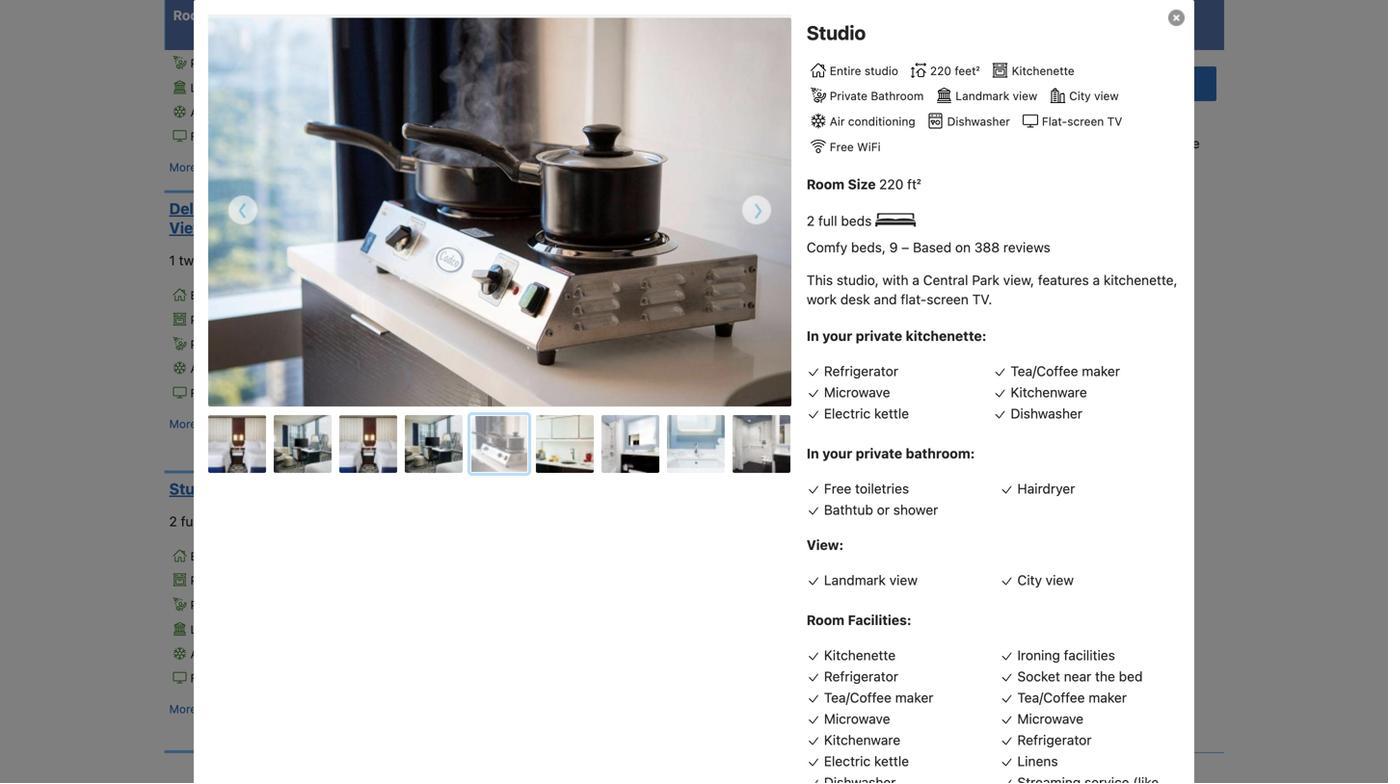 Task type: locate. For each thing, give the bounding box(es) containing it.
0 vertical spatial more
[[169, 161, 197, 174]]

5.50 for $1,606
[[542, 418, 563, 429]]

kitchenette
[[1012, 64, 1075, 77], [824, 648, 896, 664]]

3 night from the top
[[623, 291, 647, 302]]

breakfast
[[592, 98, 637, 110], [592, 252, 637, 264], [592, 379, 637, 391]]

bed right 'near'
[[1119, 669, 1143, 685]]

2 vertical spatial refrigerator
[[1018, 733, 1092, 749]]

included: for $1,526
[[542, 252, 589, 264]]

1 vertical spatial full
[[296, 253, 315, 269]]

2 march from the top
[[868, 354, 902, 368]]

0 vertical spatial kitchenette
[[1012, 64, 1075, 77]]

– inside dialog dialog
[[902, 239, 910, 255]]

3 • from the top
[[709, 255, 714, 268]]

work
[[807, 292, 837, 307]]

2 5.50 from the top
[[542, 137, 563, 148]]

1 vertical spatial excluded:
[[542, 271, 591, 283]]

1 • from the top
[[709, 161, 714, 175]]

us$ for $1,606
[[659, 398, 679, 410]]

with for city
[[276, 200, 309, 218]]

studio down 'photo of studio #1'
[[169, 480, 218, 498]]

2 vertical spatial more
[[169, 703, 197, 717]]

breakfast up comfy
[[761, 201, 816, 215]]

0 vertical spatial 220 feet²
[[930, 64, 980, 77]]

more for deluxe studio with city view
[[169, 418, 197, 431]]

0 vertical spatial breakfast
[[592, 98, 637, 110]]

your up free toiletries
[[823, 446, 853, 462]]

0 horizontal spatial 2
[[169, 514, 177, 530]]

2 more link from the top
[[169, 415, 197, 434]]

1 horizontal spatial a
[[1093, 272, 1100, 288]]

1 vertical spatial cancellation
[[756, 354, 827, 368]]

1 vertical spatial electric kettle
[[824, 754, 909, 770]]

1 vertical spatial 2024
[[727, 373, 756, 386]]

i'll reserve button
[[1021, 67, 1217, 101]]

2 horizontal spatial full
[[819, 213, 838, 229]]

2 kettle from the top
[[875, 754, 909, 770]]

2
[[1116, 112, 1124, 128], [807, 213, 815, 229], [169, 514, 177, 530]]

needed up size
[[819, 118, 862, 131]]

linens
[[1018, 754, 1058, 770]]

feet² inside dialog dialog
[[955, 64, 980, 77]]

3 at from the top
[[898, 679, 909, 692]]

1 vertical spatial – pay at the property
[[727, 399, 930, 430]]

included up bathtub
[[820, 482, 866, 495]]

0 horizontal spatial studio
[[169, 480, 218, 498]]

0 vertical spatial in
[[807, 328, 819, 344]]

bed inside dialog dialog
[[1119, 669, 1143, 685]]

studio
[[807, 21, 866, 44], [224, 200, 273, 218], [169, 480, 218, 498]]

included: breakfast for $1,726
[[542, 98, 637, 110]]

1 no from the top
[[727, 118, 743, 131]]

1 vertical spatial advance
[[763, 534, 808, 547]]

1 pay from the top
[[876, 118, 895, 131]]

2 vertical spatial before march 2, 2024
[[727, 635, 916, 666]]

1 left twin
[[169, 253, 175, 269]]

occupancy image
[[414, 48, 427, 61], [414, 202, 427, 215], [402, 329, 414, 342]]

4 5.50 from the top
[[542, 418, 563, 429]]

studio up good breakfast
[[807, 21, 866, 44]]

comfy
[[807, 239, 848, 255]]

3 needed from the top
[[819, 679, 862, 692]]

1 cancellation from the top
[[756, 73, 827, 87]]

1 private from the top
[[856, 328, 903, 344]]

room for room size 220 ft²
[[807, 176, 845, 192]]

more
[[169, 161, 197, 174], [169, 418, 197, 431], [169, 703, 197, 717]]

2 horizontal spatial bed
[[1119, 669, 1143, 685]]

1 non-refundable from the top
[[727, 227, 819, 241]]

2024
[[727, 92, 756, 105], [727, 373, 756, 386], [727, 653, 756, 666]]

tv
[[1108, 115, 1123, 128], [256, 130, 271, 143], [256, 387, 271, 400], [256, 672, 271, 686]]

4 14.75 % tax, us$ 5.50 city tax per night from the top
[[542, 398, 679, 429]]

2 good from the top
[[727, 201, 758, 215]]

ironing
[[1018, 648, 1061, 664]]

studio for private kitchenette
[[225, 550, 259, 563]]

– right 9
[[902, 239, 910, 255]]

flat- inside dialog dialog
[[1042, 115, 1068, 128]]

confirmation
[[1037, 135, 1118, 151]]

tax up the $1,606
[[587, 291, 602, 302]]

1 horizontal spatial 2 full beds
[[807, 213, 876, 229]]

3 % from the top
[[622, 271, 632, 283]]

1 your from the top
[[823, 328, 853, 344]]

bed image
[[236, 253, 256, 267]]

entire studio inside dialog dialog
[[830, 64, 899, 77]]

0 horizontal spatial 1
[[169, 253, 175, 269]]

4 tax, from the top
[[634, 398, 657, 410]]

bathroom inside dialog dialog
[[871, 89, 924, 103]]

with inside this studio, with a central park view, features a kitchenette, work desk and flat-screen tv.
[[883, 272, 909, 288]]

0 horizontal spatial 220 feet²
[[288, 289, 338, 302]]

–
[[866, 118, 872, 131], [902, 239, 910, 255], [866, 399, 872, 412], [866, 679, 872, 692]]

refundable up view:
[[756, 508, 819, 521]]

private inside dialog dialog
[[830, 89, 868, 103]]

2 full beds up comfy
[[807, 213, 876, 229]]

0 vertical spatial no prepayment needed
[[727, 118, 862, 131]]

1
[[169, 253, 175, 269], [286, 253, 292, 269]]

kitchenette
[[231, 32, 293, 46], [231, 313, 293, 327], [231, 574, 293, 588]]

1 vertical spatial in
[[750, 534, 759, 547]]

3 us$ from the top
[[659, 271, 679, 283]]

5.50 up the $1,606
[[542, 291, 563, 302]]

2 vertical spatial prepayment
[[746, 679, 816, 692]]

•
[[709, 161, 714, 175], [709, 228, 714, 241], [709, 255, 714, 268], [709, 279, 714, 292], [709, 442, 714, 456]]

your
[[823, 328, 853, 344], [823, 446, 853, 462]]

0 vertical spatial more link
[[169, 158, 197, 177]]

0 vertical spatial 2,
[[906, 73, 916, 87]]

3 cancellation from the top
[[756, 635, 827, 648]]

14.75 % tax, us$ 5.50 city tax per night for $1,606
[[542, 398, 679, 429]]

2 vertical spatial feet²
[[312, 289, 338, 302]]

photo of studio #2 image
[[274, 416, 332, 473]]

2 vertical spatial room
[[807, 613, 845, 629]]

2 vertical spatial included: breakfast
[[542, 379, 637, 391]]

tax for $1,606
[[587, 418, 602, 429]]

2 inside dialog dialog
[[807, 213, 815, 229]]

kitchenette up it
[[1012, 64, 1075, 77]]

3 breakfast from the top
[[761, 328, 816, 342]]

– pay at the property down "room facilities: ​"
[[727, 679, 930, 711]]

night
[[623, 9, 647, 21], [623, 137, 647, 148], [623, 291, 647, 302], [623, 418, 647, 429]]

2 our from the top
[[804, 279, 822, 292]]

with up 1 full bed
[[276, 200, 309, 218]]

1 included: from the top
[[542, 98, 589, 110]]

flat-screen tv
[[1042, 115, 1123, 128], [190, 130, 271, 143], [190, 387, 271, 400], [190, 672, 271, 686]]

1 vertical spatial needed
[[819, 399, 862, 412]]

– pay at the property
[[727, 118, 930, 150], [727, 399, 930, 430], [727, 679, 930, 711]]

room
[[173, 7, 211, 23], [807, 176, 845, 192], [807, 613, 845, 629]]

room left facilities: at the bottom right of the page
[[807, 613, 845, 629]]

cancellation down "room facilities: ​"
[[756, 635, 827, 648]]

no prepayment needed down "room facilities: ​"
[[727, 679, 862, 692]]

4 14.75 from the top
[[594, 398, 620, 410]]

0 horizontal spatial 2 full beds
[[169, 514, 238, 530]]

free
[[727, 73, 753, 87], [300, 130, 324, 143], [830, 140, 854, 154], [727, 354, 753, 368], [300, 387, 324, 400], [824, 481, 852, 497], [727, 635, 753, 648]]

2 in from the top
[[807, 446, 819, 462]]

included down desk at the top right
[[820, 328, 866, 342]]

entire inside dialog dialog
[[830, 64, 862, 77]]

0 horizontal spatial a
[[913, 272, 920, 288]]

conditioning
[[209, 105, 276, 119], [848, 115, 916, 128], [209, 362, 276, 376], [209, 648, 276, 661]]

with
[[276, 200, 309, 218], [883, 272, 909, 288]]

2 vertical spatial 2
[[169, 514, 177, 530]]

14.75 for $1,526
[[594, 271, 620, 283]]

no
[[727, 118, 743, 131], [727, 399, 743, 412], [727, 679, 743, 692]]

photo of studio #5 image
[[208, 18, 792, 407], [472, 417, 529, 474]]

night for $1,526
[[623, 291, 647, 302]]

4 good from the top
[[727, 482, 758, 495]]

0 horizontal spatial and
[[259, 253, 283, 269]]

the up ft²
[[912, 118, 930, 131]]

good breakfast included down photo of studio #9
[[727, 482, 866, 495]]

good breakfast
[[727, 47, 816, 61]]

central
[[923, 272, 969, 288]]

bed
[[209, 253, 233, 269], [319, 253, 343, 269], [1119, 669, 1143, 685]]

1 vertical spatial kitchenette
[[824, 648, 896, 664]]

0 vertical spatial refundable
[[756, 227, 819, 241]]

near
[[1064, 669, 1092, 685]]

kitchenette down type
[[231, 32, 293, 46]]

1 electric kettle from the top
[[824, 406, 909, 422]]

conditioning inside dialog dialog
[[848, 115, 916, 128]]

2 pay in advance from the top
[[727, 534, 808, 547]]

0 horizontal spatial kitchenette
[[824, 648, 896, 664]]

tax down the $1,606
[[587, 418, 602, 429]]

included down view:
[[820, 609, 866, 622]]

14.75
[[594, 0, 620, 2], [594, 117, 620, 129], [594, 271, 620, 283], [594, 398, 620, 410]]

at down facilities: at the bottom right of the page
[[898, 679, 909, 692]]

5 good from the top
[[727, 609, 758, 622]]

it
[[1037, 112, 1046, 128]]

2 vertical spatial breakfast
[[592, 379, 637, 391]]

2 horizontal spatial 2
[[1116, 112, 1124, 128]]

full
[[819, 213, 838, 229], [296, 253, 315, 269], [181, 514, 200, 530]]

0 horizontal spatial full
[[181, 514, 200, 530]]

kitchenette down the bed icon
[[231, 313, 293, 327]]

2 only 5 left on our site from the top
[[727, 279, 845, 292]]

1 left from the top
[[766, 161, 784, 175]]

breakfast
[[761, 47, 816, 61], [761, 201, 816, 215], [761, 328, 816, 342], [761, 482, 816, 495], [761, 609, 816, 622]]

free cancellation down good breakfast
[[727, 73, 827, 87]]

march
[[868, 73, 902, 87], [868, 354, 902, 368], [868, 635, 902, 648]]

included: breakfast down the $1,606
[[542, 379, 637, 391]]

2 private kitchenette from the top
[[190, 313, 293, 327]]

air conditioning
[[190, 105, 276, 119], [830, 115, 916, 128], [190, 362, 276, 376], [190, 648, 276, 661]]

entire studio
[[190, 8, 259, 21], [830, 64, 899, 77], [190, 289, 259, 302], [190, 550, 259, 563]]

pay down facilities: at the bottom right of the page
[[876, 679, 895, 692]]

ft²
[[908, 176, 921, 192]]

bed for full
[[319, 253, 343, 269]]

0 vertical spatial private
[[856, 328, 903, 344]]

electric
[[824, 406, 871, 422], [824, 754, 871, 770]]

– pay at the property up in your private bathroom:
[[727, 399, 930, 430]]

a up the flat-
[[913, 272, 920, 288]]

good breakfast included down view:
[[727, 609, 866, 622]]

at
[[898, 118, 909, 131], [898, 399, 909, 412], [898, 679, 909, 692]]

3 left from the top
[[766, 442, 784, 456]]

1 vertical spatial before march 2, 2024
[[727, 354, 916, 386]]

0 vertical spatial with
[[276, 200, 309, 218]]

studio
[[225, 8, 259, 21], [865, 64, 899, 77], [225, 289, 259, 302], [225, 550, 259, 563]]

kitchenette down "room facilities: ​"
[[824, 648, 896, 664]]

facilities:
[[848, 613, 912, 629]]

4 breakfast from the top
[[761, 482, 816, 495]]

0 vertical spatial included: breakfast
[[542, 98, 637, 110]]

breakfast for $1,606
[[592, 379, 637, 391]]

1 horizontal spatial 220
[[880, 176, 904, 192]]

full down deluxe studio with city view link
[[296, 253, 315, 269]]

2 free cancellation from the top
[[727, 354, 827, 368]]

2 advance from the top
[[763, 534, 808, 547]]

1 1 from the left
[[169, 253, 175, 269]]

3 prepayment from the top
[[746, 679, 816, 692]]

2 full beds down studio link
[[169, 514, 238, 530]]

– pay at the property up size
[[727, 118, 930, 150]]

1 vertical spatial included:
[[542, 252, 589, 264]]

studio inside dialog dialog
[[865, 64, 899, 77]]

in left view:
[[750, 534, 759, 547]]

– up in your private bathroom:
[[866, 399, 872, 412]]

prepayment
[[746, 118, 816, 131], [746, 399, 816, 412], [746, 679, 816, 692]]

private bathroom
[[190, 56, 284, 70], [830, 89, 924, 103], [190, 338, 284, 351], [190, 599, 284, 612]]

1 vertical spatial 2,
[[906, 354, 916, 368]]

3 property from the top
[[727, 697, 774, 711]]

5
[[755, 161, 762, 175], [755, 279, 762, 292], [755, 442, 762, 456], [755, 722, 762, 736]]

refrigerator
[[824, 363, 899, 379], [824, 669, 899, 685], [1018, 733, 1092, 749]]

0 vertical spatial non-
[[727, 227, 756, 241]]

minutes
[[1128, 112, 1177, 128]]

3 2024 from the top
[[727, 653, 756, 666]]

entire
[[190, 8, 222, 21], [830, 64, 862, 77], [190, 289, 222, 302], [190, 550, 222, 563]]

3 14.75 % tax, us$ 5.50 city tax per night from the top
[[542, 271, 679, 302]]

feet² for city view
[[312, 289, 338, 302]]

2 vertical spatial march
[[868, 635, 902, 648]]

breakfast down photo of studio #9
[[761, 482, 816, 495]]

3 included: from the top
[[542, 379, 589, 391]]

1 right the bed icon
[[286, 253, 292, 269]]

2 vertical spatial property
[[727, 697, 774, 711]]

needed up in your private bathroom:
[[819, 399, 862, 412]]

0 vertical spatial 2 full beds
[[807, 213, 876, 229]]

3 2, from the top
[[906, 635, 916, 648]]

in left comfy
[[750, 253, 759, 267]]

bathtub or shower
[[824, 502, 939, 518]]

2 more from the top
[[169, 418, 197, 431]]

us$ for $1,726
[[659, 117, 679, 129]]

facilities
[[1064, 648, 1116, 664]]

3 excluded: from the top
[[542, 398, 591, 410]]

1 5.50 from the top
[[542, 9, 563, 21]]

and
[[259, 253, 283, 269], [874, 292, 897, 307]]

studio up the bed icon
[[224, 200, 273, 218]]

more for studio
[[169, 703, 197, 717]]

2 vertical spatial excluded:
[[542, 398, 591, 410]]

with up the flat-
[[883, 272, 909, 288]]

before march 2, 2024
[[727, 73, 916, 105], [727, 354, 916, 386], [727, 635, 916, 666]]

0 vertical spatial advance
[[763, 253, 808, 267]]

cancellation down 'work'
[[756, 354, 827, 368]]

excluded: for $1,526
[[542, 271, 591, 283]]

free wifi up deluxe studio with city view link
[[300, 130, 351, 143]]

air conditioning inside dialog dialog
[[830, 115, 916, 128]]

excluded: for $1,606
[[542, 398, 591, 410]]

screen
[[1068, 115, 1104, 128], [216, 130, 253, 143], [927, 292, 969, 307], [216, 387, 253, 400], [216, 672, 253, 686]]

2 vertical spatial occupancy image
[[402, 329, 414, 342]]

good
[[727, 47, 758, 61], [727, 201, 758, 215], [727, 328, 758, 342], [727, 482, 758, 495], [727, 609, 758, 622]]

more details on meals and payment options image
[[931, 326, 945, 340]]

2 vertical spatial pay
[[876, 679, 895, 692]]

view
[[248, 81, 272, 94], [326, 81, 351, 94], [1013, 89, 1038, 103], [1095, 89, 1119, 103], [338, 338, 363, 351], [890, 573, 918, 589], [1046, 573, 1074, 589], [248, 623, 272, 637]]

excluded: up the $1,606
[[542, 271, 591, 283]]

kettle
[[875, 406, 909, 422], [875, 754, 909, 770]]

entire for private kitchenette
[[190, 550, 222, 563]]

excluded: down the '$1,726' on the left top of page
[[542, 117, 591, 129]]

occupancy image
[[402, 48, 414, 61], [402, 202, 414, 215], [427, 202, 439, 215], [414, 329, 427, 342], [427, 329, 439, 342]]

cancellation down good breakfast
[[756, 73, 827, 87]]

included: breakfast down $1,526
[[542, 252, 637, 264]]

pay in advance down photo of studio #9
[[727, 534, 808, 547]]

388
[[975, 239, 1000, 255]]

5.50 left photo of studio #7
[[542, 418, 563, 429]]

1 needed from the top
[[819, 118, 862, 131]]

tax for $1,726
[[587, 137, 602, 148]]

no prepayment needed down good breakfast
[[727, 118, 862, 131]]

3 tax, from the top
[[634, 271, 657, 283]]

flat-
[[1042, 115, 1068, 128], [190, 130, 216, 143], [190, 387, 216, 400], [190, 672, 216, 686]]

2 included: breakfast from the top
[[542, 252, 637, 264]]

in
[[750, 253, 759, 267], [750, 534, 759, 547]]

beds down studio link
[[204, 514, 234, 530]]

excluded: up photo of studio #6
[[542, 398, 591, 410]]

per
[[605, 9, 621, 21], [605, 137, 621, 148], [605, 291, 621, 302], [605, 418, 621, 429]]

tax left 4
[[587, 9, 602, 21]]

1 before march 2, 2024 from the top
[[727, 73, 916, 105]]

refundable up this
[[756, 227, 819, 241]]

included:
[[542, 98, 589, 110], [542, 252, 589, 264], [542, 379, 589, 391]]

3 no prepayment needed from the top
[[727, 679, 862, 692]]

2 vertical spatial cancellation
[[756, 635, 827, 648]]

non-refundable up this
[[727, 227, 819, 241]]

entire for 230 feet²
[[190, 8, 222, 21]]

2 before march 2, 2024 from the top
[[727, 354, 916, 386]]

0 vertical spatial at
[[898, 118, 909, 131]]

1 tax, from the top
[[634, 0, 657, 2]]

beds inside dialog dialog
[[841, 213, 872, 229]]

desk
[[841, 292, 870, 307]]

refundable
[[756, 227, 819, 241], [756, 508, 819, 521]]

1 vertical spatial room
[[807, 176, 845, 192]]

1 horizontal spatial 220 feet²
[[930, 64, 980, 77]]

only
[[727, 161, 752, 175], [727, 279, 752, 292], [727, 442, 752, 456], [727, 722, 752, 736]]

2 per from the top
[[605, 137, 621, 148]]

in your private bathroom:
[[807, 446, 975, 462]]

2 inside it only takes 2 minutes confirmation is immediate
[[1116, 112, 1124, 128]]

2 vertical spatial 2024
[[727, 653, 756, 666]]

0 vertical spatial kitchenette
[[231, 32, 293, 46]]

free cancellation down "room facilities: ​"
[[727, 635, 827, 648]]

5.50 up the '$1,726' on the left top of page
[[542, 9, 563, 21]]

0 vertical spatial before
[[830, 73, 865, 87]]

beds
[[841, 213, 872, 229], [204, 514, 234, 530]]

14.75 % tax, us$ 5.50 city tax per night
[[542, 0, 679, 21], [542, 117, 679, 148], [542, 271, 679, 302], [542, 398, 679, 429]]

2 property from the top
[[727, 417, 774, 430]]

kitchenette down studio link
[[231, 574, 293, 588]]

1 horizontal spatial 1
[[286, 253, 292, 269]]

2 vertical spatial more link
[[169, 700, 197, 720]]

5.50 for $1,526
[[542, 291, 563, 302]]

at up in your private bathroom:
[[898, 399, 909, 412]]

2 private from the top
[[856, 446, 903, 462]]

2 electric kettle from the top
[[824, 754, 909, 770]]

kitchenette,
[[1104, 272, 1178, 288]]

1 vertical spatial more link
[[169, 415, 197, 434]]

1 full bed
[[286, 253, 346, 269]]

1 vertical spatial 2
[[807, 213, 815, 229]]

1 private kitchenette from the top
[[190, 32, 293, 46]]

before march 2, 2024 down 'work'
[[727, 354, 916, 386]]

included: breakfast for $1,606
[[542, 379, 637, 391]]

1 vertical spatial private
[[856, 446, 903, 462]]

night for $1,606
[[623, 418, 647, 429]]

1 vertical spatial 2 full beds
[[169, 514, 238, 530]]

0 vertical spatial studio
[[807, 21, 866, 44]]

0 horizontal spatial with
[[276, 200, 309, 218]]

2 breakfast from the top
[[592, 252, 637, 264]]

0 vertical spatial electric kettle
[[824, 406, 909, 422]]

4 per from the top
[[605, 418, 621, 429]]

studio link
[[169, 480, 385, 499]]

reviews
[[1004, 239, 1051, 255]]

0 vertical spatial pay
[[727, 253, 747, 267]]

per for $1,526
[[605, 291, 621, 302]]

good breakfast included down 'work'
[[727, 328, 866, 342]]

1 vertical spatial studio
[[224, 200, 273, 218]]

0 vertical spatial needed
[[819, 118, 862, 131]]

0 vertical spatial property
[[727, 136, 774, 150]]

city up 1 full bed
[[312, 200, 343, 218]]

2 vertical spatial no
[[727, 679, 743, 692]]

5.50 up $1,526
[[542, 137, 563, 148]]

1 horizontal spatial kitchenette
[[1012, 64, 1075, 77]]

4 night from the top
[[623, 418, 647, 429]]

full inside dialog dialog
[[819, 213, 838, 229]]

included: down the '$1,726' on the left top of page
[[542, 98, 589, 110]]

non- down photo of studio #9
[[727, 508, 756, 521]]

in down 'work'
[[807, 328, 819, 344]]

before march 2, 2024 down "room facilities: ​"
[[727, 635, 916, 666]]

per for $1,606
[[605, 418, 621, 429]]

city
[[566, 9, 585, 21], [301, 81, 323, 94], [1070, 89, 1091, 103], [566, 137, 585, 148], [312, 200, 343, 218], [566, 291, 585, 302], [313, 338, 335, 351], [566, 418, 585, 429], [1018, 573, 1042, 589]]

pay up in your private bathroom:
[[876, 399, 895, 412]]

beds up beds,
[[841, 213, 872, 229]]

pay in advance
[[727, 253, 808, 267], [727, 534, 808, 547]]

free wifi
[[300, 130, 351, 143], [830, 140, 881, 154], [300, 387, 351, 400]]

2 14.75 % tax, us$ 5.50 city tax per night from the top
[[542, 117, 679, 148]]

3 before march 2, 2024 from the top
[[727, 635, 916, 666]]

room for room facilities: ​
[[807, 613, 845, 629]]

non-
[[727, 227, 756, 241], [727, 508, 756, 521]]

room left type
[[173, 7, 211, 23]]

city up the $1,606
[[566, 291, 585, 302]]

2 vertical spatial 2,
[[906, 635, 916, 648]]

room left size
[[807, 176, 845, 192]]

2 horizontal spatial studio
[[807, 21, 866, 44]]

0 vertical spatial pay
[[876, 118, 895, 131]]

the up bathroom: on the bottom
[[912, 399, 930, 412]]

0 vertical spatial full
[[819, 213, 838, 229]]

14.75 for $1,726
[[594, 117, 620, 129]]

3 good breakfast included from the top
[[727, 482, 866, 495]]

full down studio link
[[181, 514, 200, 530]]

excluded:
[[542, 117, 591, 129], [542, 271, 591, 283], [542, 398, 591, 410]]

1 vertical spatial free cancellation
[[727, 354, 827, 368]]

1 vertical spatial prepayment
[[746, 399, 816, 412]]

2 vertical spatial at
[[898, 679, 909, 692]]

of
[[461, 7, 475, 23]]

1 vertical spatial feet²
[[955, 64, 980, 77]]

2 non-refundable from the top
[[727, 508, 819, 521]]

room for room type
[[173, 7, 211, 23]]

5.50 for $1,726
[[542, 137, 563, 148]]

1 more link from the top
[[169, 158, 197, 177]]

2 at from the top
[[898, 399, 909, 412]]

1 vertical spatial non-refundable
[[727, 508, 819, 521]]

1 free cancellation from the top
[[727, 73, 827, 87]]

3 included from the top
[[820, 482, 866, 495]]

with inside deluxe studio with city view
[[276, 200, 309, 218]]

4 % from the top
[[622, 398, 632, 410]]

pay
[[876, 118, 895, 131], [876, 399, 895, 412], [876, 679, 895, 692]]

breakfast down view:
[[761, 609, 816, 622]]

1 vertical spatial no prepayment needed
[[727, 399, 862, 412]]

14.75 for $1,606
[[594, 398, 620, 410]]

1 more from the top
[[169, 161, 197, 174]]

pay left comfy
[[727, 253, 747, 267]]

before
[[830, 73, 865, 87], [830, 354, 865, 368], [830, 635, 865, 648]]

0 vertical spatial electric
[[824, 406, 871, 422]]

1 vertical spatial march
[[868, 354, 902, 368]]

4
[[618, 7, 627, 23]]

refrigerator down "room facilities: ​"
[[824, 669, 899, 685]]

air inside dialog dialog
[[830, 115, 845, 128]]

your down 'work'
[[823, 328, 853, 344]]

% for $1,526
[[622, 271, 632, 283]]

your choices
[[706, 7, 794, 23]]

the inside dialog dialog
[[1096, 669, 1116, 685]]

4 us$ from the top
[[659, 398, 679, 410]]

pay up room size 220 ft² at the right top
[[876, 118, 895, 131]]

at up ft²
[[898, 118, 909, 131]]

socket
[[1018, 669, 1061, 685]]

needed
[[819, 118, 862, 131], [819, 399, 862, 412], [819, 679, 862, 692]]



Task type: describe. For each thing, give the bounding box(es) containing it.
1 before from the top
[[830, 73, 865, 87]]

0 vertical spatial photo of studio #5 image
[[208, 18, 792, 407]]

city up "takes"
[[1070, 89, 1091, 103]]

it only takes 2 minutes confirmation is immediate
[[1037, 112, 1200, 151]]

photo of studio #3 image
[[339, 416, 397, 473]]

in for in your private bathroom:
[[807, 446, 819, 462]]

2 electric from the top
[[824, 754, 871, 770]]

studio inside deluxe studio with city view
[[224, 200, 273, 218]]

photo of studio #7 image
[[602, 416, 660, 473]]

1 breakfast from the top
[[761, 47, 816, 61]]

takes
[[1079, 112, 1112, 128]]

included: breakfast for $1,526
[[542, 252, 637, 264]]

photo of studio #6 image
[[536, 416, 594, 473]]

1 included from the top
[[820, 201, 866, 215]]

park
[[972, 272, 1000, 288]]

studio inside dialog dialog
[[807, 21, 866, 44]]

2 breakfast from the top
[[761, 201, 816, 215]]

3 our from the top
[[804, 442, 822, 456]]

city view down 1 full bed
[[313, 338, 363, 351]]

tax, for $1,606
[[634, 398, 657, 410]]

2 vertical spatial full
[[181, 514, 200, 530]]

the down ​
[[912, 679, 930, 692]]

1 for 1 full bed
[[286, 253, 292, 269]]

breakfast for $1,726
[[592, 98, 637, 110]]

flat-
[[901, 292, 927, 307]]

1 vertical spatial refrigerator
[[824, 669, 899, 685]]

3 private kitchenette from the top
[[190, 574, 293, 588]]

night for $1,726
[[623, 137, 647, 148]]

– up room size 220 ft² at the right top
[[866, 118, 872, 131]]

1 for 1 twin bed
[[169, 253, 175, 269]]

private bathroom inside dialog dialog
[[830, 89, 924, 103]]

city view up ironing
[[1018, 573, 1074, 589]]

room facilities: ​
[[807, 613, 915, 629]]

tea/coffee maker down features
[[1011, 363, 1121, 379]]

2 no prepayment needed from the top
[[727, 399, 862, 412]]

wifi inside dialog dialog
[[857, 140, 881, 154]]

2 2, from the top
[[906, 354, 916, 368]]

your
[[706, 7, 737, 23]]

2 no from the top
[[727, 399, 743, 412]]

2 vertical spatial 220
[[288, 289, 309, 302]]

included: for $1,726
[[542, 98, 589, 110]]

twin
[[179, 253, 205, 269]]

studio for 220 feet²
[[225, 289, 259, 302]]

4 only from the top
[[727, 722, 752, 736]]

i'll reserve
[[1086, 76, 1152, 92]]

2 kitchenette from the top
[[231, 313, 293, 327]]

room size 220 ft²
[[807, 176, 921, 192]]

city view up "takes"
[[1070, 89, 1119, 103]]

tv inside dialog dialog
[[1108, 115, 1123, 128]]

type
[[214, 7, 247, 23]]

1 only from the top
[[727, 161, 752, 175]]

1 vertical spatial 220 feet²
[[288, 289, 338, 302]]

photo of studio #4 image
[[405, 416, 463, 473]]

immediate
[[1135, 135, 1200, 151]]

price for 4 nights
[[558, 7, 672, 23]]

2 only from the top
[[727, 279, 752, 292]]

with for a
[[883, 272, 909, 288]]

2 pay from the top
[[876, 399, 895, 412]]

1 no prepayment needed from the top
[[727, 118, 862, 131]]

5 • from the top
[[709, 442, 714, 456]]

– down "room facilities: ​"
[[866, 679, 872, 692]]

1 tax from the top
[[587, 9, 602, 21]]

3 free cancellation from the top
[[727, 635, 827, 648]]

city left for
[[566, 9, 585, 21]]

private for kitchenette:
[[856, 328, 903, 344]]

0 vertical spatial 220
[[930, 64, 952, 77]]

1 us$ from the top
[[659, 0, 679, 2]]

2 site from the top
[[825, 279, 845, 292]]

4 only 5 left on our site from the top
[[727, 722, 845, 736]]

1 vertical spatial photo of studio #5 image
[[472, 417, 529, 474]]

your for in your private kitchenette:
[[823, 328, 853, 344]]

230 feet²
[[288, 8, 338, 21]]

bathroom:
[[906, 446, 975, 462]]

1 our from the top
[[804, 161, 822, 175]]

photo of studio #1 image
[[208, 416, 266, 473]]

free wifi up photo of studio #2
[[300, 387, 351, 400]]

shower
[[894, 502, 939, 518]]

entire for 220 feet²
[[190, 289, 222, 302]]

city inside deluxe studio with city view
[[312, 200, 343, 218]]

​
[[915, 613, 915, 629]]

2 prepayment from the top
[[746, 399, 816, 412]]

entire studio for 230 feet²
[[190, 8, 259, 21]]

this studio, with a central park view, features a kitchenette, work desk and flat-screen tv.
[[807, 272, 1178, 307]]

2 5 from the top
[[755, 279, 762, 292]]

2 cancellation from the top
[[756, 354, 827, 368]]

0 horizontal spatial beds
[[204, 514, 234, 530]]

1 % from the top
[[622, 0, 632, 2]]

is
[[1122, 135, 1132, 151]]

flat-screen tv inside dialog dialog
[[1042, 115, 1123, 128]]

1 only 5 left on our site from the top
[[727, 161, 845, 175]]

comfy beds, 9 –                       based on  388 reviews
[[807, 239, 1051, 255]]

breakfast for $1,526
[[592, 252, 637, 264]]

4 site from the top
[[825, 722, 845, 736]]

included: for $1,606
[[542, 379, 589, 391]]

tax for $1,526
[[587, 291, 602, 302]]

1 kettle from the top
[[875, 406, 909, 422]]

2 before from the top
[[830, 354, 865, 368]]

1 good breakfast included from the top
[[727, 201, 866, 215]]

entire studio for private kitchenette
[[190, 550, 259, 563]]

studio for 230 feet²
[[225, 8, 259, 21]]

number of guests
[[404, 7, 523, 23]]

nights
[[630, 7, 672, 23]]

private for bathroom:
[[856, 446, 903, 462]]

bathtub
[[824, 502, 874, 518]]

excluded: for $1,726
[[542, 117, 591, 129]]

4 our from the top
[[804, 722, 822, 736]]

1 per from the top
[[605, 9, 621, 21]]

guests
[[478, 7, 523, 23]]

free wifi inside dialog dialog
[[830, 140, 881, 154]]

$1,526
[[537, 203, 589, 222]]

number
[[404, 7, 458, 23]]

tea/coffee down socket
[[1018, 690, 1085, 706]]

deluxe
[[169, 200, 220, 218]]

features
[[1038, 272, 1089, 288]]

socket near the bed
[[1018, 669, 1143, 685]]

1 refundable from the top
[[756, 227, 819, 241]]

screen inside this studio, with a central park view, features a kitchenette, work desk and flat-screen tv.
[[927, 292, 969, 307]]

3 5 from the top
[[755, 442, 762, 456]]

deluxe studio with city view link
[[169, 199, 385, 238]]

1 prepayment from the top
[[746, 118, 816, 131]]

us$ for $1,526
[[659, 271, 679, 283]]

3 site from the top
[[825, 442, 845, 456]]

entire studio for 220 feet²
[[190, 289, 259, 302]]

bed for twin
[[209, 253, 233, 269]]

1 march from the top
[[868, 73, 902, 87]]

% for $1,606
[[622, 398, 632, 410]]

photo of studio #9 image
[[733, 416, 791, 473]]

2 • from the top
[[709, 228, 714, 241]]

city left photo of studio #7
[[566, 418, 585, 429]]

4 included from the top
[[820, 609, 866, 622]]

tea/coffee down features
[[1011, 363, 1079, 379]]

tea/coffee maker down facilities: at the bottom right of the page
[[824, 690, 934, 706]]

2 good breakfast included from the top
[[727, 328, 866, 342]]

more link for studio
[[169, 700, 197, 720]]

14.75 % tax, us$ 5.50 city tax per night for $1,726
[[542, 117, 679, 148]]

based
[[913, 239, 952, 255]]

1 vertical spatial 220
[[880, 176, 904, 192]]

deluxe studio with city view
[[169, 200, 343, 237]]

3 only from the top
[[727, 442, 752, 456]]

3 good from the top
[[727, 328, 758, 342]]

city down 1 full bed
[[313, 338, 335, 351]]

3 only 5 left on our site from the top
[[727, 442, 845, 456]]

this
[[807, 272, 833, 288]]

view:
[[807, 537, 844, 553]]

beds,
[[851, 239, 886, 255]]

1 in from the top
[[750, 253, 759, 267]]

view,
[[1004, 272, 1035, 288]]

2 included from the top
[[820, 328, 866, 342]]

tax, for $1,526
[[634, 271, 657, 283]]

tv.
[[973, 292, 993, 307]]

city up $1,526
[[566, 137, 585, 148]]

1 at from the top
[[898, 118, 909, 131]]

2 vertical spatial studio
[[169, 480, 218, 498]]

14.75 % tax, us$ 5.50 city tax per night for $1,526
[[542, 271, 679, 302]]

2 a from the left
[[1093, 272, 1100, 288]]

1 good from the top
[[727, 47, 758, 61]]

0 vertical spatial and
[[259, 253, 283, 269]]

or
[[877, 502, 890, 518]]

0 vertical spatial refrigerator
[[824, 363, 899, 379]]

dialog dialog
[[194, 0, 1389, 784]]

size
[[848, 176, 876, 192]]

ironing facilities
[[1018, 648, 1116, 664]]

price
[[558, 7, 592, 23]]

more link for deluxe studio with city view
[[169, 415, 197, 434]]

in your private kitchenette:
[[807, 328, 987, 344]]

tea/coffee maker down 'near'
[[1018, 690, 1127, 706]]

5 breakfast from the top
[[761, 609, 816, 622]]

hairdryer
[[1018, 481, 1076, 497]]

$1,606
[[537, 330, 589, 349]]

city view down the 230 feet²
[[301, 81, 351, 94]]

2 2024 from the top
[[727, 373, 756, 386]]

4 good breakfast included from the top
[[727, 609, 866, 622]]

1 property from the top
[[727, 136, 774, 150]]

city up ironing
[[1018, 573, 1042, 589]]

for
[[595, 7, 614, 23]]

1 vertical spatial kitchenware
[[824, 733, 901, 749]]

city down the 230 feet²
[[301, 81, 323, 94]]

1 2, from the top
[[906, 73, 916, 87]]

feet² for landmark view
[[313, 8, 338, 21]]

and inside this studio, with a central park view, features a kitchenette, work desk and flat-screen tv.
[[874, 292, 897, 307]]

0 vertical spatial kitchenware
[[1011, 385, 1088, 401]]

3 no from the top
[[727, 679, 743, 692]]

4 • from the top
[[709, 279, 714, 292]]

1 5 from the top
[[755, 161, 762, 175]]

% for $1,726
[[622, 117, 632, 129]]

tax, for $1,726
[[634, 117, 657, 129]]

1 twin bed
[[169, 253, 236, 269]]

kitchenette:
[[906, 328, 987, 344]]

per for $1,726
[[605, 137, 621, 148]]

1 electric from the top
[[824, 406, 871, 422]]

your for in your private bathroom:
[[823, 446, 853, 462]]

230
[[288, 8, 309, 21]]

220 feet² inside dialog dialog
[[930, 64, 980, 77]]

1 horizontal spatial full
[[296, 253, 315, 269]]

room type
[[173, 7, 247, 23]]

2 in from the top
[[750, 534, 759, 547]]

free toiletries
[[824, 481, 909, 497]]

1 2024 from the top
[[727, 92, 756, 105]]

0 vertical spatial occupancy image
[[414, 48, 427, 61]]

view
[[169, 219, 206, 237]]

choices
[[740, 7, 794, 23]]

9
[[890, 239, 898, 255]]

1 – pay at the property from the top
[[727, 118, 930, 150]]

only
[[1049, 112, 1075, 128]]

toiletries
[[855, 481, 909, 497]]

photo of studio #8 image
[[667, 416, 725, 473]]

studio,
[[837, 272, 879, 288]]

1 vertical spatial occupancy image
[[414, 202, 427, 215]]

1 pay from the top
[[727, 253, 747, 267]]

1 kitchenette from the top
[[231, 32, 293, 46]]

2 needed from the top
[[819, 399, 862, 412]]

1 14.75 % tax, us$ 5.50 city tax per night from the top
[[542, 0, 679, 21]]

3 kitchenette from the top
[[231, 574, 293, 588]]

on inside dialog dialog
[[956, 239, 971, 255]]

2 full beds inside dialog dialog
[[807, 213, 876, 229]]

1 14.75 from the top
[[594, 0, 620, 2]]

$1,726
[[537, 49, 588, 68]]

3 march from the top
[[868, 635, 902, 648]]

tea/coffee down "room facilities: ​"
[[824, 690, 892, 706]]

in for in your private kitchenette:
[[807, 328, 819, 344]]



Task type: vqa. For each thing, say whether or not it's contained in the screenshot.
–
yes



